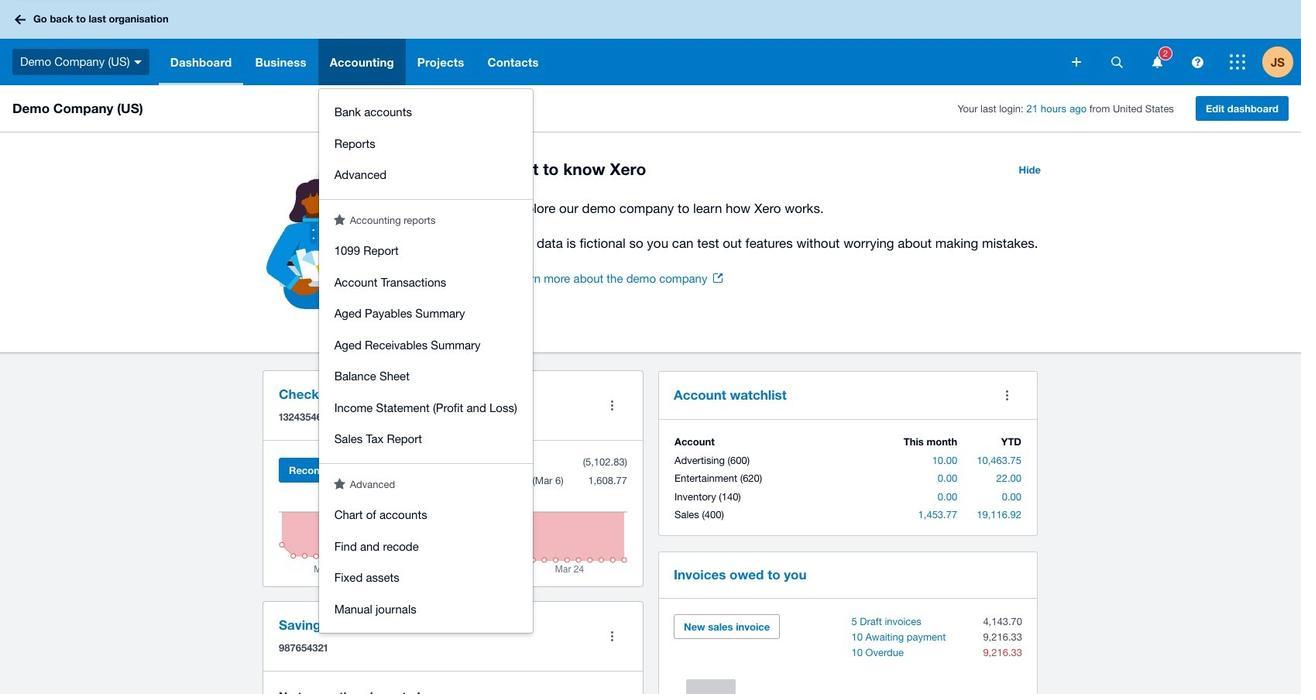 Task type: describe. For each thing, give the bounding box(es) containing it.
advanced group
[[319, 492, 533, 633]]

accounts watchlist options image
[[992, 380, 1023, 411]]



Task type: locate. For each thing, give the bounding box(es) containing it.
favourites image
[[334, 213, 345, 225]]

banner
[[0, 0, 1302, 633]]

reports group
[[319, 228, 533, 463]]

svg image
[[1111, 56, 1123, 68], [1192, 56, 1204, 68], [1072, 57, 1082, 67], [134, 60, 142, 64]]

1 horizontal spatial svg image
[[1153, 56, 1163, 68]]

2 horizontal spatial svg image
[[1230, 54, 1246, 70]]

0 horizontal spatial svg image
[[15, 14, 26, 24]]

list box
[[319, 89, 533, 633]]

intro banner body element
[[511, 198, 1051, 254]]

group
[[319, 89, 533, 199]]

favourites image
[[334, 478, 345, 489]]

svg image
[[15, 14, 26, 24], [1230, 54, 1246, 70], [1153, 56, 1163, 68]]



Task type: vqa. For each thing, say whether or not it's contained in the screenshot.
Advanced group
yes



